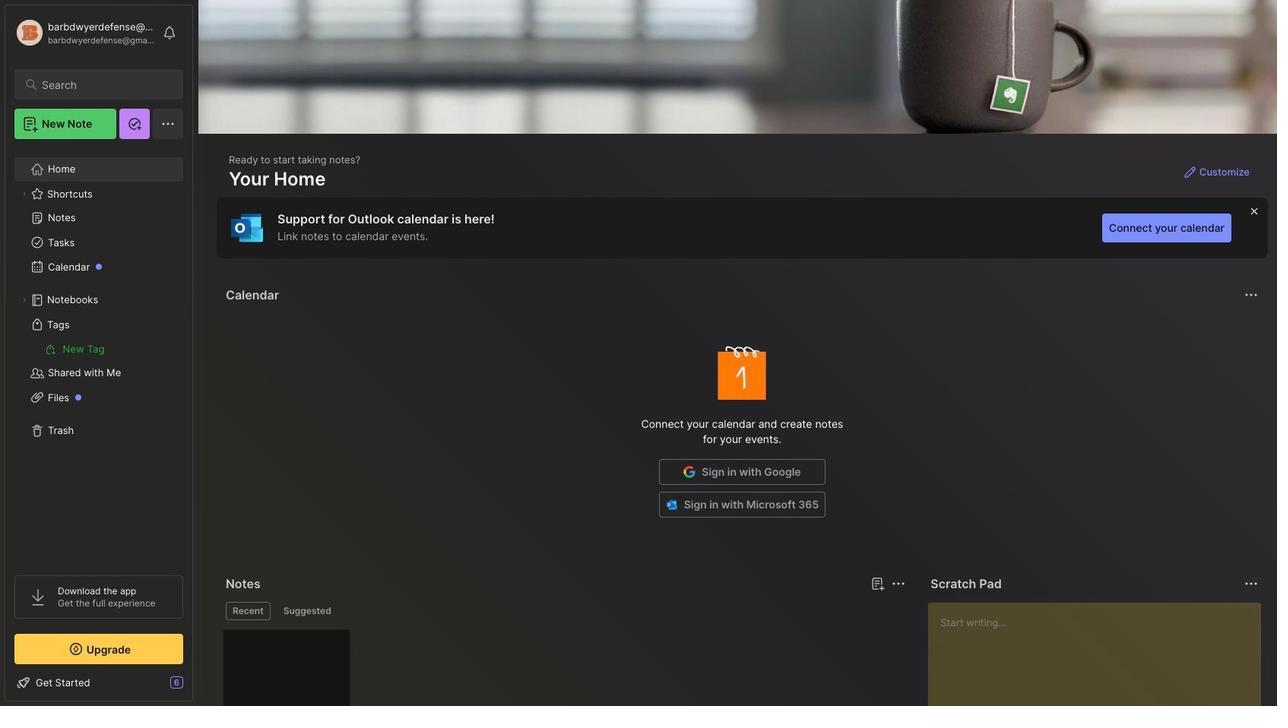 Task type: vqa. For each thing, say whether or not it's contained in the screenshot.
notes link
no



Task type: describe. For each thing, give the bounding box(es) containing it.
tree inside main element
[[5, 148, 192, 562]]

main element
[[0, 0, 198, 706]]

click to collapse image
[[192, 678, 203, 696]]

Account field
[[14, 17, 155, 48]]

Start writing… text field
[[941, 603, 1261, 706]]

Search text field
[[42, 78, 170, 92]]

1 tab from the left
[[226, 602, 270, 620]]



Task type: locate. For each thing, give the bounding box(es) containing it.
group inside main element
[[14, 337, 182, 361]]

2 tab from the left
[[277, 602, 338, 620]]

More actions field
[[1241, 284, 1262, 306], [888, 573, 910, 595], [1241, 573, 1262, 595]]

tree
[[5, 148, 192, 562]]

more actions image
[[1242, 286, 1261, 304], [890, 575, 908, 593], [1242, 575, 1261, 593]]

expand notebooks image
[[20, 296, 29, 305]]

0 horizontal spatial tab
[[226, 602, 270, 620]]

tab list
[[226, 602, 904, 620]]

Help and Learning task checklist field
[[5, 671, 192, 695]]

group
[[14, 337, 182, 361]]

1 horizontal spatial tab
[[277, 602, 338, 620]]

none search field inside main element
[[42, 75, 170, 94]]

None search field
[[42, 75, 170, 94]]

tab
[[226, 602, 270, 620], [277, 602, 338, 620]]



